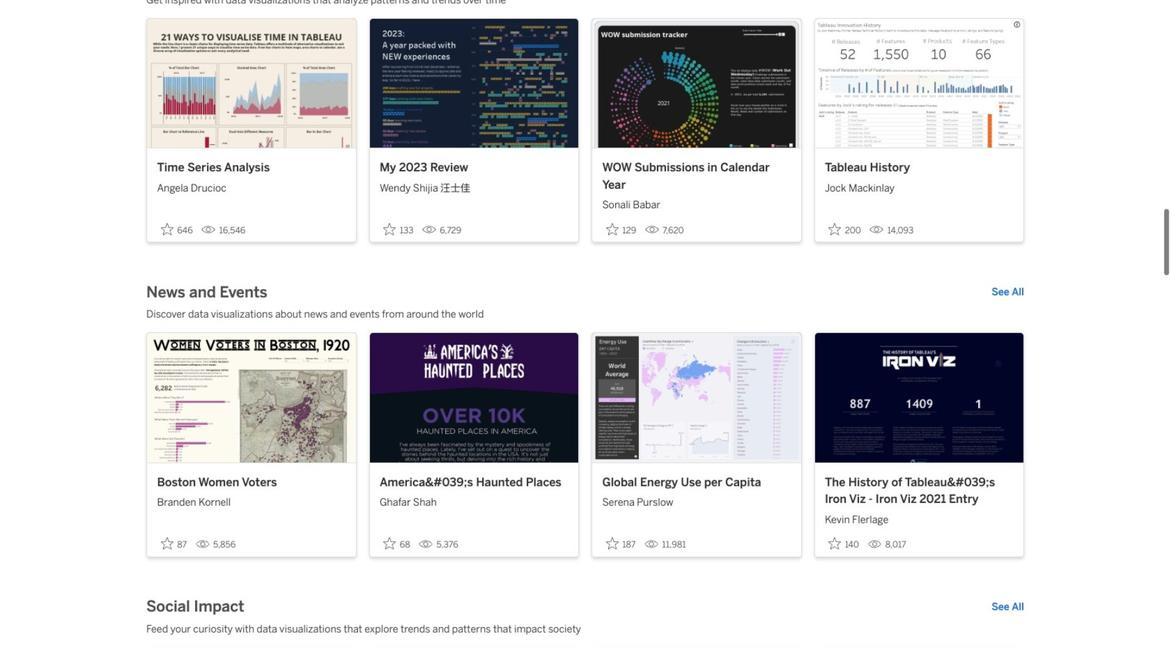 Task type: describe. For each thing, give the bounding box(es) containing it.
feed your curiosity with data visualizations that explore trends and patterns that impact society element
[[146, 622, 1024, 637]]



Task type: locate. For each thing, give the bounding box(es) containing it.
add favorite image
[[383, 223, 396, 235], [606, 223, 619, 235], [829, 223, 841, 235], [606, 537, 619, 550], [829, 537, 841, 550]]

news and events heading
[[146, 283, 267, 303]]

see all news and events element
[[992, 285, 1024, 300]]

social impact heading
[[146, 597, 244, 617]]

get inspired with data visualizations that analyze patterns and trends over time element
[[146, 0, 1024, 8]]

discover data visualizations about news and events from around the world element
[[146, 308, 1024, 323]]

add favorite image
[[161, 223, 173, 235], [161, 537, 173, 550], [383, 537, 396, 550]]

see all social impact element
[[992, 600, 1024, 615]]

Add Favorite button
[[157, 219, 197, 239], [380, 219, 417, 239], [602, 219, 640, 239], [825, 219, 865, 239], [157, 534, 191, 554], [380, 534, 414, 554], [602, 534, 640, 554], [825, 534, 863, 554]]

workbook thumbnail image
[[147, 19, 356, 148], [370, 19, 578, 148], [592, 19, 801, 148], [815, 19, 1024, 148], [147, 333, 356, 463], [370, 333, 578, 463], [592, 333, 801, 463], [815, 333, 1024, 463]]



Task type: vqa. For each thing, say whether or not it's contained in the screenshot.
Workbook thumbnail
yes



